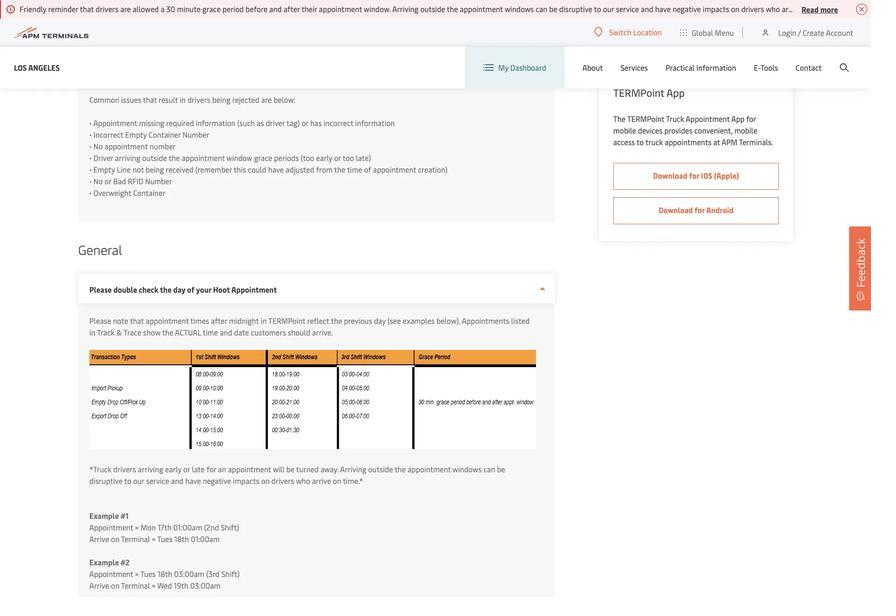 Task type: locate. For each thing, give the bounding box(es) containing it.
1 horizontal spatial information
[[697, 62, 736, 73]]

correct down app
[[476, 60, 500, 70]]

help
[[164, 60, 179, 70]]

are up the help
[[174, 48, 185, 58]]

1 vertical spatial being
[[146, 164, 164, 175]]

general inside termpoint general link
[[669, 9, 696, 20]]

please for please double check the day of your hoot appointment
[[89, 284, 112, 295]]

appointment up convenient,
[[686, 114, 730, 124]]

1 vertical spatial impacts
[[233, 476, 259, 486]]

0 vertical spatial negative
[[673, 4, 701, 14]]

1 vertical spatial prior
[[275, 60, 291, 70]]

0 horizontal spatial time
[[203, 327, 218, 337]]

appointments inside make sure appointments are updated prior to arrival. drivers can utilize the termpoint app found in your mobile device's app store (
[[126, 48, 172, 58]]

information right the incorrect
[[355, 118, 395, 128]]

(apple)
[[714, 170, 739, 181]]

1 vertical spatial outside
[[142, 153, 167, 163]]

drivers
[[831, 4, 855, 14], [267, 48, 290, 58]]

login / create account link
[[761, 19, 854, 46]]

shift) inside "example #1 appointment = mon 17th 01:00am (2nd shift) arrive on terminal = tues 18th 01:00am"
[[221, 522, 239, 532]]

2 example from the top
[[89, 557, 119, 567]]

18th
[[174, 534, 189, 544], [158, 569, 172, 579]]

after right times
[[211, 316, 227, 326]]

allowed
[[133, 4, 159, 14]]

1 vertical spatial disruptive
[[89, 476, 123, 486]]

examples
[[403, 316, 435, 326]]

that up trace at the left
[[130, 316, 144, 326]]

listed
[[511, 316, 530, 326]]

turned
[[296, 464, 319, 474]]

from
[[316, 164, 333, 175]]

to up #1
[[124, 476, 131, 486]]

friendly reminder that drivers are allowed a 30 minute grace period before and after their appointment window. arriving outside the appointment windows can be disruptive to our service and have negative impacts on drivers who arrive on time. drivers that 
[[20, 4, 871, 14]]

0 horizontal spatial disruptive
[[89, 476, 123, 486]]

1 vertical spatial empty
[[93, 164, 115, 175]]

app up 'apm'
[[732, 114, 745, 124]]

appointment down #2
[[89, 569, 133, 579]]

0 vertical spatial impacts
[[703, 4, 729, 14]]

0 vertical spatial after
[[284, 4, 300, 14]]

1 arrive from the top
[[89, 534, 109, 544]]

container down the rfid
[[133, 188, 166, 198]]

arriving inside *truck drivers arriving early or late for an appointment will be turned away. arriving outside the appointment windows can be disruptive to our service and have negative impacts on drivers who arrive on time.*
[[340, 464, 366, 474]]

time down times
[[203, 327, 218, 337]]

terminal inside example #2 appointment = tues 18th 03:00am (3rd shift) arrive on terminal = wed 19th 03:00am
[[121, 580, 150, 591]]

1 vertical spatial are
[[174, 48, 185, 58]]

contact button
[[796, 47, 822, 88]]

0 horizontal spatial appointments
[[462, 316, 509, 326]]

in right found
[[413, 48, 419, 58]]

angeles
[[28, 62, 60, 72]]

for left an in the bottom of the page
[[207, 464, 216, 474]]

grace
[[202, 4, 221, 14], [254, 153, 272, 163]]

1 horizontal spatial mobile
[[613, 125, 636, 135]]

have down the periods
[[268, 164, 284, 175]]

global menu button
[[671, 18, 743, 46]]

terminal down #2
[[121, 580, 150, 591]]

number
[[183, 129, 210, 140], [145, 176, 172, 186]]

your
[[420, 48, 435, 58], [196, 284, 211, 295]]

2 vertical spatial have
[[185, 476, 201, 486]]

appointment up incorrect
[[93, 118, 137, 128]]

being right not
[[146, 164, 164, 175]]

0 vertical spatial 18th
[[174, 534, 189, 544]]

outside
[[420, 4, 445, 14], [142, 153, 167, 163], [368, 464, 393, 474]]

are
[[120, 4, 131, 14], [174, 48, 185, 58], [261, 94, 272, 105]]

in up customers
[[261, 316, 267, 326]]

termpoint inside the termpoint truck appointment app for mobile devices provides convenient, mobile access to truck appointments at apm terminals.
[[627, 114, 665, 124]]

time inside '• appointment missing required information (such as driver tag) or has incorrect information • incorrect empty container number • no appointment number • driver arriving outside the appointment window grace periods (too early or too late) • empty line not being received (remember this could have adjusted from the time of appointment creation) • no or bad rfid number • overweight container'
[[347, 164, 362, 175]]

appointments up )
[[126, 48, 172, 58]]

appointment right the hoot
[[231, 284, 277, 295]]

track
[[97, 327, 115, 337]]

arriving
[[392, 4, 419, 14], [340, 464, 366, 474]]

1 no from the top
[[93, 141, 103, 151]]

who up login
[[766, 4, 780, 14]]

that for common issues that result in drivers being rejected are below:
[[143, 94, 157, 105]]

time inside please note that appointment times after midnight in termpoint reflect the previous day (see examples below). appointments listed in track & trace show the actual time and date customers should arrive.
[[203, 327, 218, 337]]

shift) for 03:00am
[[221, 569, 240, 579]]

about button
[[583, 47, 603, 88]]

updated
[[186, 48, 214, 58]]

1 horizontal spatial appointments
[[646, 26, 695, 36]]

an
[[218, 464, 226, 474]]

window
[[227, 153, 252, 163]]

download
[[653, 170, 688, 181], [659, 205, 693, 215]]

their
[[302, 4, 317, 14]]

feedback button
[[849, 226, 871, 310]]

termpoint up devices
[[627, 114, 665, 124]]

close alert image
[[856, 4, 868, 15]]

download for ios (apple)
[[653, 170, 739, 181]]

1 vertical spatial download
[[659, 205, 693, 215]]

early left late
[[165, 464, 181, 474]]

2 arrive from the top
[[89, 580, 109, 591]]

1 vertical spatial appointments
[[462, 316, 509, 326]]

1 vertical spatial terminal
[[121, 580, 150, 591]]

information up entering
[[201, 60, 241, 70]]

termpoint inside termpoint general link
[[629, 9, 668, 20]]

that right reminder on the top left
[[80, 4, 94, 14]]

mobile up terminals.
[[735, 125, 758, 135]]

1 terminal from the top
[[121, 534, 150, 544]]

arriving up the time.*
[[340, 464, 366, 474]]

0 vertical spatial who
[[766, 4, 780, 14]]

have inside '• appointment missing required information (such as driver tag) or has incorrect information • incorrect empty container number • no appointment number • driver arriving outside the appointment window grace periods (too early or too late) • empty line not being received (remember this could have adjusted from the time of appointment creation) • no or bad rfid number • overweight container'
[[268, 164, 284, 175]]

1 horizontal spatial windows
[[505, 4, 534, 14]]

at
[[713, 137, 720, 147]]

18th up 'wed'
[[158, 569, 172, 579]]

common issues that result in drivers being rejected are below:
[[89, 94, 296, 105]]

(
[[89, 60, 92, 70]]

0 vertical spatial example
[[89, 511, 119, 521]]

to left "truck"
[[637, 137, 644, 147]]

day inside please note that appointment times after midnight in termpoint reflect the previous day (see examples below). appointments listed in track & trace show the actual time and date customers should arrive.
[[374, 316, 386, 326]]

impacts inside *truck drivers arriving early or late for an appointment will be turned away. arriving outside the appointment windows can be disruptive to our service and have negative impacts on drivers who arrive on time.*
[[233, 476, 259, 486]]

0 vertical spatial arrive
[[782, 4, 801, 14]]

please note that appointment times after midnight in termpoint reflect the previous day (see examples below). appointments listed in track & trace show the actual time and date customers should arrive.
[[89, 316, 530, 337]]

in inside make sure appointments are updated prior to arrival. drivers can utilize the termpoint app found in your mobile device's app store (
[[413, 48, 419, 58]]

please
[[89, 284, 112, 295], [89, 316, 111, 326]]

prior up facility.
[[275, 60, 291, 70]]

appointments
[[126, 48, 172, 58], [665, 137, 712, 147]]

being
[[212, 94, 231, 105], [146, 164, 164, 175]]

1 horizontal spatial who
[[766, 4, 780, 14]]

drivers left close alert image
[[831, 4, 855, 14]]

arrive inside "example #1 appointment = mon 17th 01:00am (2nd shift) arrive on terminal = tues 18th 01:00am"
[[89, 534, 109, 544]]

be
[[549, 4, 558, 14], [466, 60, 474, 70], [286, 464, 295, 474], [497, 464, 505, 474]]

0 vertical spatial early
[[316, 153, 332, 163]]

after left their
[[284, 4, 300, 14]]

example inside example #2 appointment = tues 18th 03:00am (3rd shift) arrive on terminal = wed 19th 03:00am
[[89, 557, 119, 567]]

0 vertical spatial time
[[347, 164, 362, 175]]

of inside dropdown button
[[187, 284, 195, 295]]

) to help verify information is correct prior to approaching the gate complex. information must be correct prior
[[152, 60, 522, 70]]

to inside make sure appointments are updated prior to arrival. drivers can utilize the termpoint app found in your mobile device's app store (
[[233, 48, 241, 58]]

tools
[[761, 62, 778, 73]]

download for download for android
[[659, 205, 693, 215]]

below:
[[274, 94, 296, 105]]

terminal for mon
[[121, 534, 150, 544]]

0 horizontal spatial early
[[165, 464, 181, 474]]

correct
[[250, 60, 273, 70], [476, 60, 500, 70]]

los
[[14, 62, 27, 72]]

that left result at the left
[[143, 94, 157, 105]]

the
[[447, 4, 458, 14], [327, 48, 339, 58], [345, 60, 356, 70], [116, 71, 127, 81], [240, 71, 251, 81], [169, 153, 180, 163], [334, 164, 345, 175], [160, 284, 172, 295], [331, 316, 342, 326], [162, 327, 173, 337], [395, 464, 406, 474]]

0 horizontal spatial correct
[[250, 60, 273, 70]]

app down dual appointments
[[655, 42, 668, 52]]

appointment down #1
[[89, 522, 133, 532]]

or left late
[[183, 464, 190, 474]]

number right the rfid
[[145, 176, 172, 186]]

incorrect
[[93, 129, 123, 140]]

day
[[173, 284, 185, 295], [374, 316, 386, 326]]

0 horizontal spatial 18th
[[158, 569, 172, 579]]

to left arrival.
[[233, 48, 241, 58]]

my dashboard button
[[483, 47, 546, 88]]

0 horizontal spatial number
[[145, 176, 172, 186]]

arriving right window.
[[392, 4, 419, 14]]

1 vertical spatial tues
[[140, 569, 156, 579]]

03:00am down the (3rd
[[190, 580, 221, 591]]

appointment inside example #2 appointment = tues 18th 03:00am (3rd shift) arrive on terminal = wed 19th 03:00am
[[89, 569, 133, 579]]

example left #1
[[89, 511, 119, 521]]

negative up dual appointments 'link'
[[673, 4, 701, 14]]

to inside the termpoint truck appointment app for mobile devices provides convenient, mobile access to truck appointments at apm terminals.
[[637, 137, 644, 147]]

or
[[302, 118, 308, 128], [334, 153, 341, 163], [105, 176, 111, 186], [183, 464, 190, 474]]

shift) right (2nd
[[221, 522, 239, 532]]

mobile
[[629, 42, 653, 52]]

to right prior
[[524, 60, 531, 70]]

0 vertical spatial appointments
[[646, 26, 695, 36]]

general
[[669, 9, 696, 20], [78, 241, 122, 258]]

drivers inside make sure appointments are updated prior to arrival. drivers can utilize the termpoint app found in your mobile device's app store (
[[267, 48, 290, 58]]

0 horizontal spatial of
[[187, 284, 195, 295]]

after inside please note that appointment times after midnight in termpoint reflect the previous day (see examples below). appointments listed in track & trace show the actual time and date customers should arrive.
[[211, 316, 227, 326]]

0 horizontal spatial grace
[[202, 4, 221, 14]]

empty down missing
[[125, 129, 147, 140]]

hoot
[[213, 284, 230, 295]]

grace up could
[[254, 153, 272, 163]]

shift) inside example #2 appointment = tues 18th 03:00am (3rd shift) arrive on terminal = wed 19th 03:00am
[[221, 569, 240, 579]]

of down late)
[[364, 164, 371, 175]]

please inside dropdown button
[[89, 284, 112, 295]]

arrive inside example #2 appointment = tues 18th 03:00am (3rd shift) arrive on terminal = wed 19th 03:00am
[[89, 580, 109, 591]]

for inside the termpoint truck appointment app for mobile devices provides convenient, mobile access to truck appointments at apm terminals.
[[747, 114, 756, 124]]

download for download for ios (apple)
[[653, 170, 688, 181]]

on inside "example #1 appointment = mon 17th 01:00am (2nd shift) arrive on terminal = tues 18th 01:00am"
[[111, 534, 119, 544]]

appointment inside the termpoint truck appointment app for mobile devices provides convenient, mobile access to truck appointments at apm terminals.
[[686, 114, 730, 124]]

1 vertical spatial who
[[296, 476, 310, 486]]

who
[[766, 4, 780, 14], [296, 476, 310, 486]]

1 vertical spatial shift)
[[221, 569, 240, 579]]

android
[[706, 205, 734, 215]]

creation)
[[418, 164, 448, 175]]

appointments left listed
[[462, 316, 509, 326]]

drivers right arrival.
[[267, 48, 290, 58]]

0 horizontal spatial arrive
[[312, 476, 331, 486]]

termpoint
[[629, 9, 668, 20], [613, 86, 664, 100], [627, 114, 665, 124], [268, 316, 305, 326]]

appointments down termpoint general
[[646, 26, 695, 36]]

negative down an in the bottom of the page
[[203, 476, 231, 486]]

0 horizontal spatial are
[[120, 4, 131, 14]]

1 vertical spatial have
[[268, 164, 284, 175]]

0 vertical spatial arriving
[[115, 153, 140, 163]]

before
[[246, 4, 268, 14]]

1 vertical spatial time
[[203, 327, 218, 337]]

to left approaching
[[293, 60, 300, 70]]

for inside *truck drivers arriving early or late for an appointment will be turned away. arriving outside the appointment windows can be disruptive to our service and have negative impacts on drivers who arrive on time.*
[[207, 464, 216, 474]]

are left the below:
[[261, 94, 272, 105]]

and inside to passing the security checkpoint and entering the facility.
[[196, 71, 208, 81]]

1 vertical spatial of
[[187, 284, 195, 295]]

terminal
[[121, 534, 150, 544], [121, 580, 150, 591]]

0 horizontal spatial outside
[[142, 153, 167, 163]]

that for please note that appointment times after midnight in termpoint reflect the previous day (see examples below). appointments listed in track & trace show the actual time and date customers should arrive.
[[130, 316, 144, 326]]

checkpoint
[[157, 71, 194, 81]]

incorrect
[[324, 118, 353, 128]]

who down turned
[[296, 476, 310, 486]]

• appointment missing required information (such as driver tag) or has incorrect information • incorrect empty container number • no appointment number • driver arriving outside the appointment window grace periods (too early or too late) • empty line not being received (remember this could have adjusted from the time of appointment creation) • no or bad rfid number • overweight container
[[89, 118, 448, 198]]

appointments down "provides"
[[665, 137, 712, 147]]

to inside *truck drivers arriving early or late for an appointment will be turned away. arriving outside the appointment windows can be disruptive to our service and have negative impacts on drivers who arrive on time.*
[[124, 476, 131, 486]]

1 horizontal spatial disruptive
[[559, 4, 593, 14]]

appointments inside dual appointments 'link'
[[646, 26, 695, 36]]

0 vertical spatial outside
[[420, 4, 445, 14]]

example for example #1 appointment = mon 17th 01:00am (2nd shift) arrive on terminal = tues 18th 01:00am
[[89, 511, 119, 521]]

to inside to passing the security checkpoint and entering the facility.
[[524, 60, 531, 70]]

0 horizontal spatial drivers
[[267, 48, 290, 58]]

time down "too"
[[347, 164, 362, 175]]

no
[[93, 141, 103, 151], [93, 176, 103, 186]]

information down mobile app "link"
[[697, 62, 736, 73]]

to up switch location button
[[594, 4, 601, 14]]

0 horizontal spatial impacts
[[233, 476, 259, 486]]

01:00am right 17th
[[173, 522, 202, 532]]

driver
[[93, 153, 113, 163]]

appointment inside "example #1 appointment = mon 17th 01:00am (2nd shift) arrive on terminal = tues 18th 01:00am"
[[89, 522, 133, 532]]

please left double
[[89, 284, 112, 295]]

0 vertical spatial prior
[[216, 48, 232, 58]]

appointment inside please note that appointment times after midnight in termpoint reflect the previous day (see examples below). appointments listed in track & trace show the actual time and date customers should arrive.
[[146, 316, 189, 326]]

for up terminals.
[[747, 114, 756, 124]]

or inside *truck drivers arriving early or late for an appointment will be turned away. arriving outside the appointment windows can be disruptive to our service and have negative impacts on drivers who arrive on time.*
[[183, 464, 190, 474]]

facility.
[[253, 71, 277, 81]]

1 vertical spatial arriving
[[138, 464, 163, 474]]

1 horizontal spatial early
[[316, 153, 332, 163]]

of left the hoot
[[187, 284, 195, 295]]

1 example from the top
[[89, 511, 119, 521]]

1 horizontal spatial empty
[[125, 129, 147, 140]]

terminal for tues
[[121, 580, 150, 591]]

on
[[731, 4, 740, 14], [803, 4, 811, 14], [261, 476, 270, 486], [333, 476, 341, 486], [111, 534, 119, 544], [111, 580, 119, 591]]

prior up entering
[[216, 48, 232, 58]]

tues inside example #2 appointment = tues 18th 03:00am (3rd shift) arrive on terminal = wed 19th 03:00am
[[140, 569, 156, 579]]

previous
[[344, 316, 372, 326]]

terminal down mon
[[121, 534, 150, 544]]

number down required
[[183, 129, 210, 140]]

time
[[347, 164, 362, 175], [203, 327, 218, 337]]

example
[[89, 511, 119, 521], [89, 557, 119, 567]]

0 horizontal spatial tues
[[140, 569, 156, 579]]

download down download for ios (apple) link
[[659, 205, 693, 215]]

example inside "example #1 appointment = mon 17th 01:00am (2nd shift) arrive on terminal = tues 18th 01:00am"
[[89, 511, 119, 521]]

outside inside *truck drivers arriving early or late for an appointment will be turned away. arriving outside the appointment windows can be disruptive to our service and have negative impacts on drivers who arrive on time.*
[[368, 464, 393, 474]]

mon
[[141, 522, 156, 532]]

mobile up must
[[437, 48, 460, 58]]

security
[[129, 71, 156, 81]]

mobile up access
[[613, 125, 636, 135]]

termpoint up location
[[629, 9, 668, 20]]

no up driver at the left
[[93, 141, 103, 151]]

arrive left read
[[782, 4, 801, 14]]

app
[[489, 48, 502, 58]]

0 vertical spatial no
[[93, 141, 103, 151]]

download left the ios
[[653, 170, 688, 181]]

1 vertical spatial please
[[89, 316, 111, 326]]

have down late
[[185, 476, 201, 486]]

1 horizontal spatial of
[[364, 164, 371, 175]]

1 horizontal spatial after
[[284, 4, 300, 14]]

day left (see
[[374, 316, 386, 326]]

outside inside '• appointment missing required information (such as driver tag) or has incorrect information • incorrect empty container number • no appointment number • driver arriving outside the appointment window grace periods (too early or too late) • empty line not being received (remember this could have adjusted from the time of appointment creation) • no or bad rfid number • overweight container'
[[142, 153, 167, 163]]

1 vertical spatial after
[[211, 316, 227, 326]]

1 horizontal spatial our
[[603, 4, 614, 14]]

empty down driver at the left
[[93, 164, 115, 175]]

1 vertical spatial early
[[165, 464, 181, 474]]

negative
[[673, 4, 701, 14], [203, 476, 231, 486]]

and inside *truck drivers arriving early or late for an appointment will be turned away. arriving outside the appointment windows can be disruptive to our service and have negative impacts on drivers who arrive on time.*
[[171, 476, 183, 486]]

1 horizontal spatial are
[[174, 48, 185, 58]]

no up overweight
[[93, 176, 103, 186]]

are inside make sure appointments are updated prior to arrival. drivers can utilize the termpoint app found in your mobile device's app store (
[[174, 48, 185, 58]]

date
[[234, 327, 249, 337]]

0 vertical spatial can
[[536, 4, 548, 14]]

1 horizontal spatial time
[[347, 164, 362, 175]]

2 vertical spatial outside
[[368, 464, 393, 474]]

1 please from the top
[[89, 284, 112, 295]]

2 • from the top
[[89, 129, 92, 140]]

1 vertical spatial can
[[292, 48, 304, 58]]

below).
[[437, 316, 460, 326]]

mobile
[[437, 48, 460, 58], [613, 125, 636, 135], [735, 125, 758, 135]]

0 vertical spatial general
[[669, 9, 696, 20]]

18th inside example #2 appointment = tues 18th 03:00am (3rd shift) arrive on terminal = wed 19th 03:00am
[[158, 569, 172, 579]]

0 vertical spatial arrive
[[89, 534, 109, 544]]

early up from
[[316, 153, 332, 163]]

wed
[[157, 580, 172, 591]]

•
[[89, 118, 92, 128], [89, 129, 92, 140], [89, 141, 92, 151], [89, 153, 92, 163], [89, 164, 92, 175], [89, 176, 92, 186], [89, 188, 92, 198]]

app up complex.
[[376, 48, 389, 58]]

container up the number
[[149, 129, 181, 140]]

0 vertical spatial our
[[603, 4, 614, 14]]

0 vertical spatial your
[[420, 48, 435, 58]]

18th up example #2 appointment = tues 18th 03:00am (3rd shift) arrive on terminal = wed 19th 03:00am
[[174, 534, 189, 544]]

truck
[[666, 114, 684, 124]]

that inside please note that appointment times after midnight in termpoint reflect the previous day (see examples below). appointments listed in track & trace show the actual time and date customers should arrive.
[[130, 316, 144, 326]]

please for please note that appointment times after midnight in termpoint reflect the previous day (see examples below). appointments listed in track & trace show the actual time and date customers should arrive.
[[89, 316, 111, 326]]

information left (such
[[196, 118, 235, 128]]

2 terminal from the top
[[121, 580, 150, 591]]

1 vertical spatial windows
[[453, 464, 482, 474]]

grace left period
[[202, 4, 221, 14]]

have
[[655, 4, 671, 14], [268, 164, 284, 175], [185, 476, 201, 486]]

0 horizontal spatial your
[[196, 284, 211, 295]]

01:00am down (2nd
[[191, 534, 220, 544]]

0 vertical spatial being
[[212, 94, 231, 105]]

2 correct from the left
[[476, 60, 500, 70]]

0 horizontal spatial windows
[[453, 464, 482, 474]]

2 please from the top
[[89, 316, 111, 326]]

example left #2
[[89, 557, 119, 567]]

found
[[391, 48, 411, 58]]

1 horizontal spatial grace
[[254, 153, 272, 163]]

app
[[655, 42, 668, 52], [376, 48, 389, 58], [667, 86, 685, 100], [732, 114, 745, 124]]

can inside *truck drivers arriving early or late for an appointment will be turned away. arriving outside the appointment windows can be disruptive to our service and have negative impacts on drivers who arrive on time.*
[[484, 464, 495, 474]]

0 horizontal spatial being
[[146, 164, 164, 175]]

required
[[166, 118, 194, 128]]

0 vertical spatial download
[[653, 170, 688, 181]]

1 vertical spatial general
[[78, 241, 122, 258]]

arrive
[[782, 4, 801, 14], [312, 476, 331, 486]]

information for verify
[[201, 60, 241, 70]]

1 horizontal spatial day
[[374, 316, 386, 326]]

0 vertical spatial number
[[183, 129, 210, 140]]

0 horizontal spatial after
[[211, 316, 227, 326]]

or left has
[[302, 118, 308, 128]]

18th inside "example #1 appointment = mon 17th 01:00am (2nd shift) arrive on terminal = tues 18th 01:00am"
[[174, 534, 189, 544]]

1 vertical spatial drivers
[[267, 48, 290, 58]]

services button
[[621, 47, 648, 88]]

1 horizontal spatial arriving
[[392, 4, 419, 14]]

2 horizontal spatial are
[[261, 94, 272, 105]]

1 vertical spatial no
[[93, 176, 103, 186]]

in left track
[[89, 327, 95, 337]]

correct up facility.
[[250, 60, 273, 70]]

0 vertical spatial drivers
[[831, 4, 855, 14]]

termpoint up should
[[268, 316, 305, 326]]

0 vertical spatial appointments
[[126, 48, 172, 58]]

have up dual appointments
[[655, 4, 671, 14]]

1 vertical spatial arriving
[[340, 464, 366, 474]]

terminal inside "example #1 appointment = mon 17th 01:00am (2nd shift) arrive on terminal = tues 18th 01:00am"
[[121, 534, 150, 544]]

please inside please note that appointment times after midnight in termpoint reflect the previous day (see examples below). appointments listed in track & trace show the actual time and date customers should arrive.
[[89, 316, 111, 326]]

impacts
[[703, 4, 729, 14], [233, 476, 259, 486]]

please up track
[[89, 316, 111, 326]]

to
[[594, 4, 601, 14], [233, 48, 241, 58], [155, 60, 163, 70], [293, 60, 300, 70], [524, 60, 531, 70], [637, 137, 644, 147], [124, 476, 131, 486]]

1 vertical spatial arrive
[[312, 476, 331, 486]]

1 vertical spatial service
[[146, 476, 169, 486]]

download for android
[[659, 205, 734, 215]]

03:00am up 19th
[[174, 569, 204, 579]]



Task type: describe. For each thing, give the bounding box(es) containing it.
2 vertical spatial are
[[261, 94, 272, 105]]

dual appointments link
[[613, 25, 779, 37]]

and inside please note that appointment times after midnight in termpoint reflect the previous day (see examples below). appointments listed in track & trace show the actual time and date customers should arrive.
[[220, 327, 232, 337]]

negative inside *truck drivers arriving early or late for an appointment will be turned away. arriving outside the appointment windows can be disruptive to our service and have negative impacts on drivers who arrive on time.*
[[203, 476, 231, 486]]

make sure appointments are updated prior to arrival. drivers can utilize the termpoint app found in your mobile device's app store (
[[89, 48, 521, 70]]

double
[[113, 284, 137, 295]]

1 correct from the left
[[250, 60, 273, 70]]

dashboard
[[510, 62, 546, 73]]

global
[[692, 27, 713, 37]]

not
[[133, 164, 144, 175]]

termpoint inside please note that appointment times after midnight in termpoint reflect the previous day (see examples below). appointments listed in track & trace show the actual time and date customers should arrive.
[[268, 316, 305, 326]]

7 • from the top
[[89, 188, 92, 198]]

0 vertical spatial have
[[655, 4, 671, 14]]

disruptive inside *truck drivers arriving early or late for an appointment will be turned away. arriving outside the appointment windows can be disruptive to our service and have negative impacts on drivers who arrive on time.*
[[89, 476, 123, 486]]

please double check the day of your hoot appointment element
[[78, 303, 555, 597]]

termpoint general
[[629, 9, 696, 20]]

arrive for example #2 appointment = tues 18th 03:00am (3rd shift) arrive on terminal = wed 19th 03:00am
[[89, 580, 109, 591]]

mobile app link
[[613, 41, 779, 53]]

0 vertical spatial windows
[[505, 4, 534, 14]]

grace inside '• appointment missing required information (such as driver tag) or has incorrect information • incorrect empty container number • no appointment number • driver arriving outside the appointment window grace periods (too early or too late) • empty line not being received (remember this could have adjusted from the time of appointment creation) • no or bad rfid number • overweight container'
[[254, 153, 272, 163]]

time.*
[[343, 476, 363, 486]]

download for ios (apple) link
[[613, 163, 779, 190]]

read
[[802, 4, 819, 14]]

the inside make sure appointments are updated prior to arrival. drivers can utilize the termpoint app found in your mobile device's app store (
[[327, 48, 339, 58]]

friendly
[[20, 4, 46, 14]]

time.
[[813, 4, 830, 14]]

0 vertical spatial arriving
[[392, 4, 419, 14]]

make
[[89, 48, 108, 58]]

have inside *truck drivers arriving early or late for an appointment will be turned away. arriving outside the appointment windows can be disruptive to our service and have negative impacts on drivers who arrive on time.*
[[185, 476, 201, 486]]

about
[[583, 62, 603, 73]]

more
[[820, 4, 838, 14]]

early inside *truck drivers arriving early or late for an appointment will be turned away. arriving outside the appointment windows can be disruptive to our service and have negative impacts on drivers who arrive on time.*
[[165, 464, 181, 474]]

late)
[[356, 153, 371, 163]]

the inside dropdown button
[[160, 284, 172, 295]]

the inside *truck drivers arriving early or late for an appointment will be turned away. arriving outside the appointment windows can be disruptive to our service and have negative impacts on drivers who arrive on time.*
[[395, 464, 406, 474]]

e-
[[754, 62, 761, 73]]

2 horizontal spatial can
[[536, 4, 548, 14]]

prior inside make sure appointments are updated prior to arrival. drivers can utilize the termpoint app found in your mobile device's app store (
[[216, 48, 232, 58]]

actual
[[175, 327, 201, 337]]

1 horizontal spatial impacts
[[703, 4, 729, 14]]

arrive for example #1 appointment = mon 17th 01:00am (2nd shift) arrive on terminal = tues 18th 01:00am
[[89, 534, 109, 544]]

0 vertical spatial 03:00am
[[174, 569, 204, 579]]

on inside example #2 appointment = tues 18th 03:00am (3rd shift) arrive on terminal = wed 19th 03:00am
[[111, 580, 119, 591]]

1 vertical spatial container
[[133, 188, 166, 198]]

who inside *truck drivers arriving early or late for an appointment will be turned away. arriving outside the appointment windows can be disruptive to our service and have negative impacts on drivers who arrive on time.*
[[296, 476, 310, 486]]

practical
[[666, 62, 695, 73]]

1 horizontal spatial prior
[[275, 60, 291, 70]]

0 vertical spatial empty
[[125, 129, 147, 140]]

shift) for 01:00am
[[221, 522, 239, 532]]

e-tools
[[754, 62, 778, 73]]

app inside the termpoint truck appointment app for mobile devices provides convenient, mobile access to truck appointments at apm terminals.
[[732, 114, 745, 124]]

1 • from the top
[[89, 118, 92, 128]]

or left "too"
[[334, 153, 341, 163]]

as
[[257, 118, 264, 128]]

overweight
[[93, 188, 131, 198]]

(2nd
[[204, 522, 219, 532]]

5 • from the top
[[89, 164, 92, 175]]

login
[[778, 27, 797, 37]]

2 horizontal spatial mobile
[[735, 125, 758, 135]]

customers
[[251, 327, 286, 337]]

windows inside *truck drivers arriving early or late for an appointment will be turned away. arriving outside the appointment windows can be disruptive to our service and have negative impacts on drivers who arrive on time.*
[[453, 464, 482, 474]]

services
[[621, 62, 648, 73]]

number
[[150, 141, 176, 151]]

passing
[[89, 71, 115, 81]]

)
[[152, 60, 154, 70]]

read more
[[802, 4, 838, 14]]

has
[[310, 118, 322, 128]]

day inside the please double check the day of your hoot appointment dropdown button
[[173, 284, 185, 295]]

common
[[89, 94, 119, 105]]

should
[[288, 327, 310, 337]]

appointment inside '• appointment missing required information (such as driver tag) or has incorrect information • incorrect empty container number • no appointment number • driver arriving outside the appointment window grace periods (too early or too late) • empty line not being received (remember this could have adjusted from the time of appointment creation) • no or bad rfid number • overweight container'
[[93, 118, 137, 128]]

information for required
[[196, 118, 235, 128]]

contact
[[796, 62, 822, 73]]

example for example #2 appointment = tues 18th 03:00am (3rd shift) arrive on terminal = wed 19th 03:00am
[[89, 557, 119, 567]]

our inside *truck drivers arriving early or late for an appointment will be turned away. arriving outside the appointment windows can be disruptive to our service and have negative impacts on drivers who arrive on time.*
[[133, 476, 144, 486]]

mobile app
[[629, 42, 668, 52]]

show
[[143, 327, 161, 337]]

approaching
[[302, 60, 343, 70]]

appointments inside the termpoint truck appointment app for mobile devices provides convenient, mobile access to truck appointments at apm terminals.
[[665, 137, 712, 147]]

1 vertical spatial 03:00am
[[190, 580, 221, 591]]

practical information button
[[666, 47, 736, 88]]

times
[[191, 316, 209, 326]]

(too
[[301, 153, 314, 163]]

practical information
[[666, 62, 736, 73]]

your inside make sure appointments are updated prior to arrival. drivers can utilize the termpoint app found in your mobile device's app store (
[[420, 48, 435, 58]]

tues inside "example #1 appointment = mon 17th 01:00am (2nd shift) arrive on terminal = tues 18th 01:00am"
[[157, 534, 173, 544]]

of inside '• appointment missing required information (such as driver tag) or has incorrect information • incorrect empty container number • no appointment number • driver arriving outside the appointment window grace periods (too early or too late) • empty line not being received (remember this could have adjusted from the time of appointment creation) • no or bad rfid number • overweight container'
[[364, 164, 371, 175]]

0 vertical spatial 01:00am
[[173, 522, 202, 532]]

too
[[343, 153, 354, 163]]

please double check the day of your hoot appointment
[[89, 284, 277, 295]]

could
[[248, 164, 266, 175]]

termpoint
[[340, 48, 374, 58]]

1 horizontal spatial arrive
[[782, 4, 801, 14]]

for left android
[[695, 205, 705, 215]]

for left the ios
[[689, 170, 700, 181]]

appointment windows image
[[89, 350, 536, 449]]

4 • from the top
[[89, 153, 92, 163]]

gate
[[358, 60, 372, 70]]

arrive inside *truck drivers arriving early or late for an appointment will be turned away. arriving outside the appointment windows can be disruptive to our service and have negative impacts on drivers who arrive on time.*
[[312, 476, 331, 486]]

truck
[[646, 137, 663, 147]]

switch
[[609, 27, 631, 37]]

that right more
[[857, 4, 870, 14]]

this
[[234, 164, 246, 175]]

0 vertical spatial service
[[616, 4, 639, 14]]

19th
[[174, 580, 188, 591]]

adjusted
[[286, 164, 314, 175]]

service inside *truck drivers arriving early or late for an appointment will be turned away. arriving outside the appointment windows can be disruptive to our service and have negative impacts on drivers who arrive on time.*
[[146, 476, 169, 486]]

reminder
[[48, 4, 78, 14]]

ios
[[701, 170, 713, 181]]

1 horizontal spatial drivers
[[831, 4, 855, 14]]

the
[[613, 114, 626, 124]]

result
[[159, 94, 178, 105]]

app inside "link"
[[655, 42, 668, 52]]

los angeles
[[14, 62, 60, 72]]

utilize
[[306, 48, 326, 58]]

termpoint general link
[[613, 9, 779, 20]]

to right )
[[155, 60, 163, 70]]

issues
[[121, 94, 141, 105]]

a
[[161, 4, 165, 14]]

1 vertical spatial number
[[145, 176, 172, 186]]

0 horizontal spatial information
[[406, 60, 446, 70]]

arriving inside '• appointment missing required information (such as driver tag) or has incorrect information • incorrect empty container number • no appointment number • driver arriving outside the appointment window grace periods (too early or too late) • empty line not being received (remember this could have adjusted from the time of appointment creation) • no or bad rfid number • overweight container'
[[115, 153, 140, 163]]

reflect
[[307, 316, 329, 326]]

can inside make sure appointments are updated prior to arrival. drivers can utilize the termpoint app found in your mobile device's app store (
[[292, 48, 304, 58]]

1 horizontal spatial number
[[183, 129, 210, 140]]

0 vertical spatial are
[[120, 4, 131, 14]]

dual
[[629, 26, 645, 36]]

bad
[[113, 176, 126, 186]]

arriving inside *truck drivers arriving early or late for an appointment will be turned away. arriving outside the appointment windows can be disruptive to our service and have negative impacts on drivers who arrive on time.*
[[138, 464, 163, 474]]

6 • from the top
[[89, 176, 92, 186]]

is
[[243, 60, 248, 70]]

early inside '• appointment missing required information (such as driver tag) or has incorrect information • incorrect empty container number • no appointment number • driver arriving outside the appointment window grace periods (too early or too late) • empty line not being received (remember this could have adjusted from the time of appointment creation) • no or bad rfid number • overweight container'
[[316, 153, 332, 163]]

app inside make sure appointments are updated prior to arrival. drivers can utilize the termpoint app found in your mobile device's app store (
[[376, 48, 389, 58]]

switch location
[[609, 27, 662, 37]]

3 • from the top
[[89, 141, 92, 151]]

please double check the day of your hoot appointment button
[[78, 274, 555, 303]]

0 horizontal spatial general
[[78, 241, 122, 258]]

termpoint down services
[[613, 86, 664, 100]]

app down 'practical'
[[667, 86, 685, 100]]

information inside 'practical information' dropdown button
[[697, 62, 736, 73]]

1 horizontal spatial being
[[212, 94, 231, 105]]

convenient,
[[695, 125, 733, 135]]

prior
[[502, 60, 522, 70]]

2 no from the top
[[93, 176, 103, 186]]

tag)
[[287, 118, 300, 128]]

menu
[[715, 27, 734, 37]]

0 vertical spatial container
[[149, 129, 181, 140]]

trace
[[124, 327, 141, 337]]

that for friendly reminder that drivers are allowed a 30 minute grace period before and after their appointment window. arriving outside the appointment windows can be disruptive to our service and have negative impacts on drivers who arrive on time. drivers that 
[[80, 4, 94, 14]]

or left bad
[[105, 176, 111, 186]]

&
[[116, 327, 122, 337]]

1 vertical spatial 01:00am
[[191, 534, 220, 544]]

being inside '• appointment missing required information (such as driver tag) or has incorrect information • incorrect empty container number • no appointment number • driver arriving outside the appointment window grace periods (too early or too late) • empty line not being received (remember this could have adjusted from the time of appointment creation) • no or bad rfid number • overweight container'
[[146, 164, 164, 175]]

appointments inside please note that appointment times after midnight in termpoint reflect the previous day (see examples below). appointments listed in track & trace show the actual time and date customers should arrive.
[[462, 316, 509, 326]]

in right result at the left
[[180, 94, 186, 105]]

line
[[117, 164, 131, 175]]

#2
[[121, 557, 130, 567]]

appointment inside dropdown button
[[231, 284, 277, 295]]

provides
[[664, 125, 693, 135]]

download for android link
[[613, 197, 779, 224]]

your inside dropdown button
[[196, 284, 211, 295]]

mobile inside make sure appointments are updated prior to arrival. drivers can utilize the termpoint app found in your mobile device's app store (
[[437, 48, 460, 58]]

read more button
[[802, 3, 838, 15]]

devices
[[638, 125, 663, 135]]



Task type: vqa. For each thing, say whether or not it's contained in the screenshot.
enter
no



